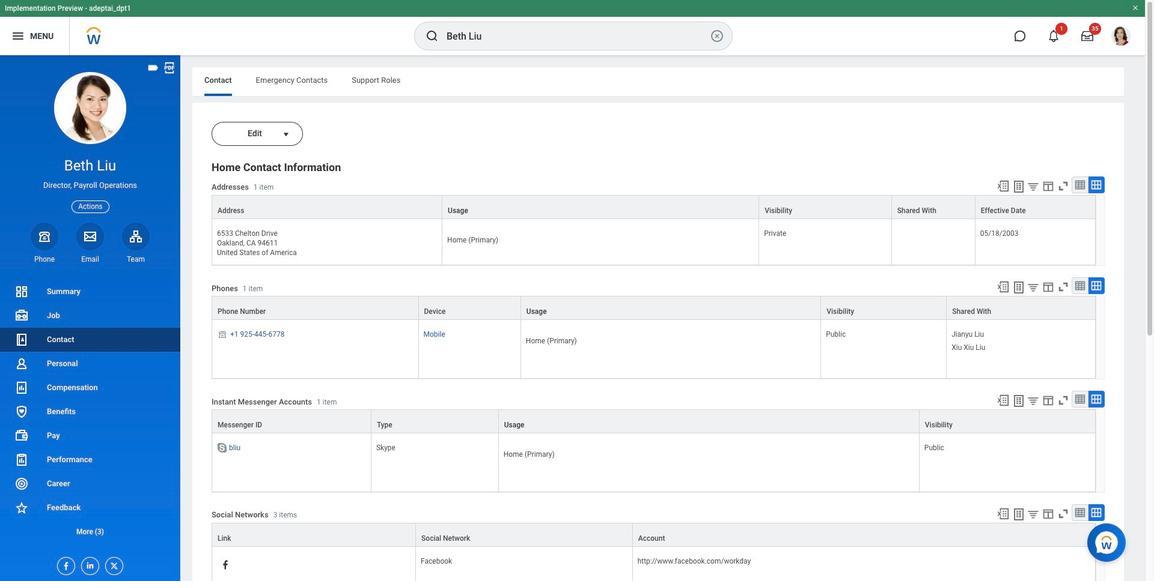 Task type: locate. For each thing, give the bounding box(es) containing it.
select to filter grid data image
[[1027, 180, 1040, 193], [1027, 282, 1040, 294], [1027, 395, 1040, 408]]

select to filter grid data image for skype icon
[[1027, 395, 1040, 408]]

phone image
[[217, 330, 228, 340]]

export to worksheets image for topmost select to filter grid data image
[[1012, 180, 1026, 194]]

export to excel image for topmost select to filter grid data image
[[997, 180, 1010, 193]]

Search Workday  search field
[[447, 23, 708, 49]]

export to worksheets image
[[1012, 281, 1026, 295]]

expand table image
[[1091, 179, 1103, 191], [1091, 280, 1103, 292], [1091, 394, 1103, 406]]

export to excel image
[[997, 180, 1010, 193], [997, 281, 1010, 294], [997, 395, 1010, 408], [997, 508, 1010, 521]]

items selected list
[[952, 328, 1005, 353]]

0 vertical spatial expand table image
[[1091, 179, 1103, 191]]

facebook image
[[220, 560, 231, 571]]

caret down image
[[279, 130, 293, 139]]

click to view/edit grid preferences image for select to filter grid data icon
[[1042, 508, 1055, 521]]

7 row from the top
[[212, 524, 1096, 548]]

1 vertical spatial export to worksheets image
[[1012, 395, 1026, 409]]

email beth liu element
[[76, 255, 104, 264]]

toolbar for 5th row from the top
[[991, 392, 1105, 410]]

tab list
[[192, 67, 1124, 96]]

2 vertical spatial click to view/edit grid preferences image
[[1042, 508, 1055, 521]]

1 horizontal spatial public element
[[925, 442, 944, 453]]

table image for expand table icon associated with phone icon select to filter grid data image
[[1074, 280, 1086, 292]]

expand table image for phone icon select to filter grid data image
[[1091, 280, 1103, 292]]

click to view/edit grid preferences image
[[1042, 180, 1055, 193], [1042, 281, 1055, 294], [1042, 508, 1055, 521]]

performance image
[[14, 453, 29, 468]]

list
[[0, 280, 180, 545]]

1 vertical spatial expand table image
[[1091, 280, 1103, 292]]

1 vertical spatial select to filter grid data image
[[1027, 282, 1040, 294]]

table image
[[1074, 179, 1086, 191], [1074, 280, 1086, 292], [1074, 394, 1086, 406], [1074, 507, 1086, 520]]

private element
[[764, 227, 787, 238]]

toolbar for eighth row from the bottom of the page
[[991, 177, 1105, 195]]

2 vertical spatial expand table image
[[1091, 394, 1103, 406]]

1 row from the top
[[212, 195, 1096, 219]]

export to worksheets image for select to filter grid data image corresponding to skype icon
[[1012, 395, 1026, 409]]

2 vertical spatial export to worksheets image
[[1012, 508, 1026, 523]]

banner
[[0, 0, 1145, 55]]

toolbar
[[991, 177, 1105, 195], [991, 278, 1105, 297], [991, 392, 1105, 410], [991, 505, 1105, 524]]

click to view/edit grid preferences image for topmost select to filter grid data image
[[1042, 180, 1055, 193]]

1 vertical spatial click to view/edit grid preferences image
[[1042, 281, 1055, 294]]

compensation image
[[14, 381, 29, 396]]

fullscreen image
[[1057, 180, 1070, 193], [1057, 281, 1070, 294], [1057, 395, 1070, 408], [1057, 508, 1070, 521]]

expand table image for select to filter grid data image corresponding to skype icon
[[1091, 394, 1103, 406]]

2 vertical spatial select to filter grid data image
[[1027, 395, 1040, 408]]

0 vertical spatial export to worksheets image
[[1012, 180, 1026, 194]]

summary image
[[14, 285, 29, 299]]

navigation pane region
[[0, 55, 180, 582]]

phone image
[[36, 230, 53, 244]]

select to filter grid data image
[[1027, 509, 1040, 521]]

row
[[212, 195, 1096, 219], [212, 219, 1096, 266], [212, 297, 1096, 321], [212, 321, 1096, 379], [212, 410, 1096, 434], [212, 434, 1096, 493], [212, 524, 1096, 548], [212, 548, 1096, 582]]

pay image
[[14, 429, 29, 444]]

cell
[[892, 219, 976, 266]]

export to excel image for phone icon select to filter grid data image
[[997, 281, 1010, 294]]

4 row from the top
[[212, 321, 1096, 379]]

click to view/edit grid preferences image
[[1042, 395, 1055, 408]]

0 horizontal spatial public element
[[826, 328, 846, 339]]

public element
[[826, 328, 846, 339], [925, 442, 944, 453]]

export to worksheets image
[[1012, 180, 1026, 194], [1012, 395, 1026, 409], [1012, 508, 1026, 523]]

tag image
[[147, 61, 160, 75]]

home (primary) element
[[447, 234, 498, 245], [526, 335, 577, 346], [504, 449, 555, 459]]

0 vertical spatial click to view/edit grid preferences image
[[1042, 180, 1055, 193]]

2 vertical spatial home (primary) element
[[504, 449, 555, 459]]



Task type: vqa. For each thing, say whether or not it's contained in the screenshot.
Select to filter grid data icon
yes



Task type: describe. For each thing, give the bounding box(es) containing it.
close environment banner image
[[1132, 4, 1139, 11]]

personal image
[[14, 357, 29, 372]]

job image
[[14, 309, 29, 323]]

view printable version (pdf) image
[[163, 61, 176, 75]]

1 vertical spatial home (primary) element
[[526, 335, 577, 346]]

6 row from the top
[[212, 434, 1096, 493]]

fullscreen image for expand table icon related to topmost select to filter grid data image table image
[[1057, 180, 1070, 193]]

fullscreen image for table image related to expand table icon associated with phone icon select to filter grid data image
[[1057, 281, 1070, 294]]

3 row from the top
[[212, 297, 1096, 321]]

5 row from the top
[[212, 410, 1096, 434]]

export to excel image for select to filter grid data icon
[[997, 508, 1010, 521]]

mail image
[[83, 230, 97, 244]]

inbox large image
[[1082, 30, 1094, 42]]

justify image
[[11, 29, 25, 43]]

profile logan mcneil image
[[1112, 26, 1131, 48]]

2 row from the top
[[212, 219, 1096, 266]]

x image
[[106, 558, 119, 572]]

table image for expand table image
[[1074, 507, 1086, 520]]

xiu xiu liu element
[[952, 342, 986, 353]]

search image
[[425, 29, 439, 43]]

view team image
[[129, 230, 143, 244]]

expand table image for topmost select to filter grid data image
[[1091, 179, 1103, 191]]

career image
[[14, 477, 29, 492]]

export to worksheets image for select to filter grid data icon
[[1012, 508, 1026, 523]]

notifications large image
[[1048, 30, 1060, 42]]

x circle image
[[710, 29, 724, 43]]

table image for expand table icon associated with select to filter grid data image corresponding to skype icon
[[1074, 394, 1086, 406]]

skype image
[[216, 443, 228, 455]]

export to excel image for select to filter grid data image corresponding to skype icon
[[997, 395, 1010, 408]]

toolbar for 3rd row from the top
[[991, 278, 1105, 297]]

benefits image
[[14, 405, 29, 420]]

phone beth liu element
[[31, 255, 58, 264]]

0 vertical spatial select to filter grid data image
[[1027, 180, 1040, 193]]

fullscreen image for table image related to expand table image
[[1057, 508, 1070, 521]]

team beth liu element
[[122, 255, 150, 264]]

expand table image
[[1091, 507, 1103, 520]]

linkedin image
[[82, 558, 95, 571]]

0 vertical spatial home (primary) element
[[447, 234, 498, 245]]

click to view/edit grid preferences image for phone icon select to filter grid data image
[[1042, 281, 1055, 294]]

0 vertical spatial public element
[[826, 328, 846, 339]]

select to filter grid data image for phone icon
[[1027, 282, 1040, 294]]

toolbar for 2nd row from the bottom
[[991, 505, 1105, 524]]

fullscreen image for expand table icon associated with select to filter grid data image corresponding to skype icon's table image
[[1057, 395, 1070, 408]]

skype element
[[376, 442, 396, 453]]

table image for expand table icon related to topmost select to filter grid data image
[[1074, 179, 1086, 191]]

feedback image
[[14, 501, 29, 516]]

1 vertical spatial public element
[[925, 442, 944, 453]]

8 row from the top
[[212, 548, 1096, 582]]

facebook image
[[58, 558, 71, 572]]

jianyu liu element
[[952, 328, 984, 339]]

contact image
[[14, 333, 29, 347]]



